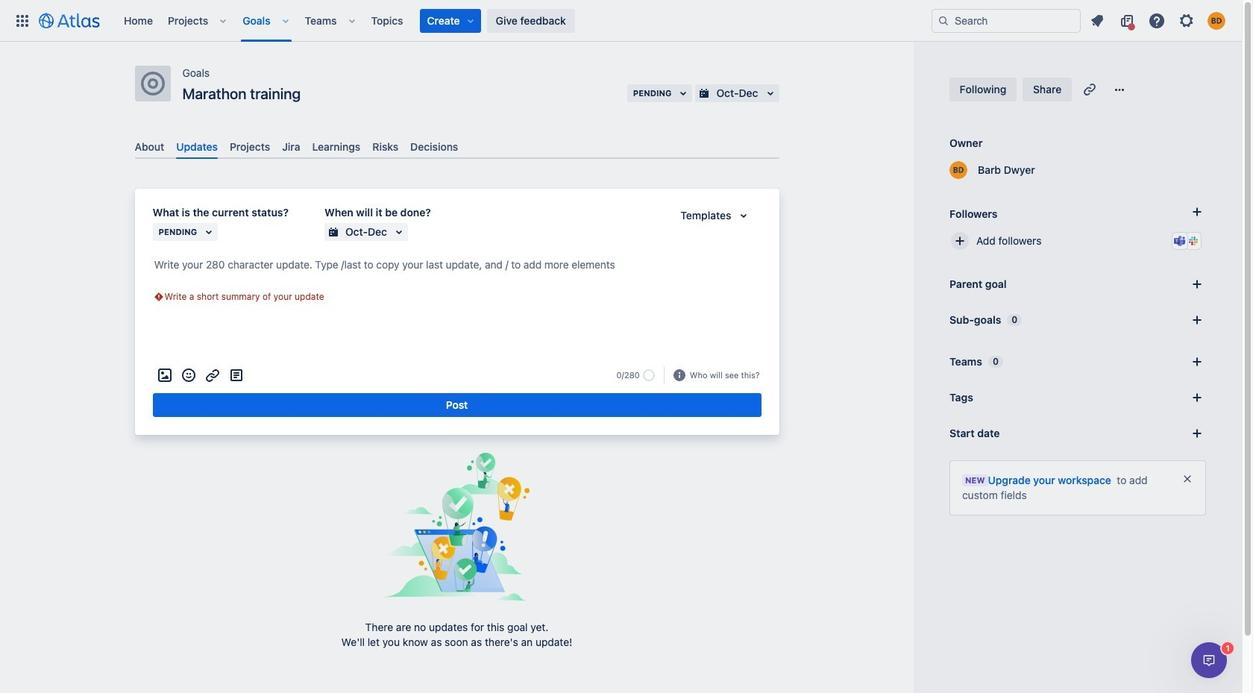 Task type: locate. For each thing, give the bounding box(es) containing it.
tab list
[[129, 134, 785, 159]]

msteams logo showing  channels are connected to this goal image
[[1174, 235, 1186, 247]]

insert emoji image
[[179, 366, 197, 384]]

banner
[[0, 0, 1242, 42]]

error image
[[153, 291, 165, 303]]

add a follower image
[[1189, 203, 1206, 221]]

None search field
[[932, 9, 1081, 32]]

dialog
[[1191, 642, 1227, 678]]

close banner image
[[1182, 473, 1194, 485]]

add follower image
[[951, 232, 969, 250]]

goal icon image
[[141, 72, 165, 95]]

slack logo showing nan channels are connected to this goal image
[[1188, 235, 1200, 247]]



Task type: vqa. For each thing, say whether or not it's contained in the screenshot.
error icon
yes



Task type: describe. For each thing, give the bounding box(es) containing it.
Search field
[[932, 9, 1081, 32]]

help image
[[1148, 12, 1166, 29]]

top element
[[9, 0, 932, 41]]

insert link image
[[203, 366, 221, 384]]

search image
[[938, 15, 950, 26]]

add files, videos, or images image
[[156, 366, 173, 384]]

Main content area, start typing to enter text. text field
[[153, 256, 761, 279]]



